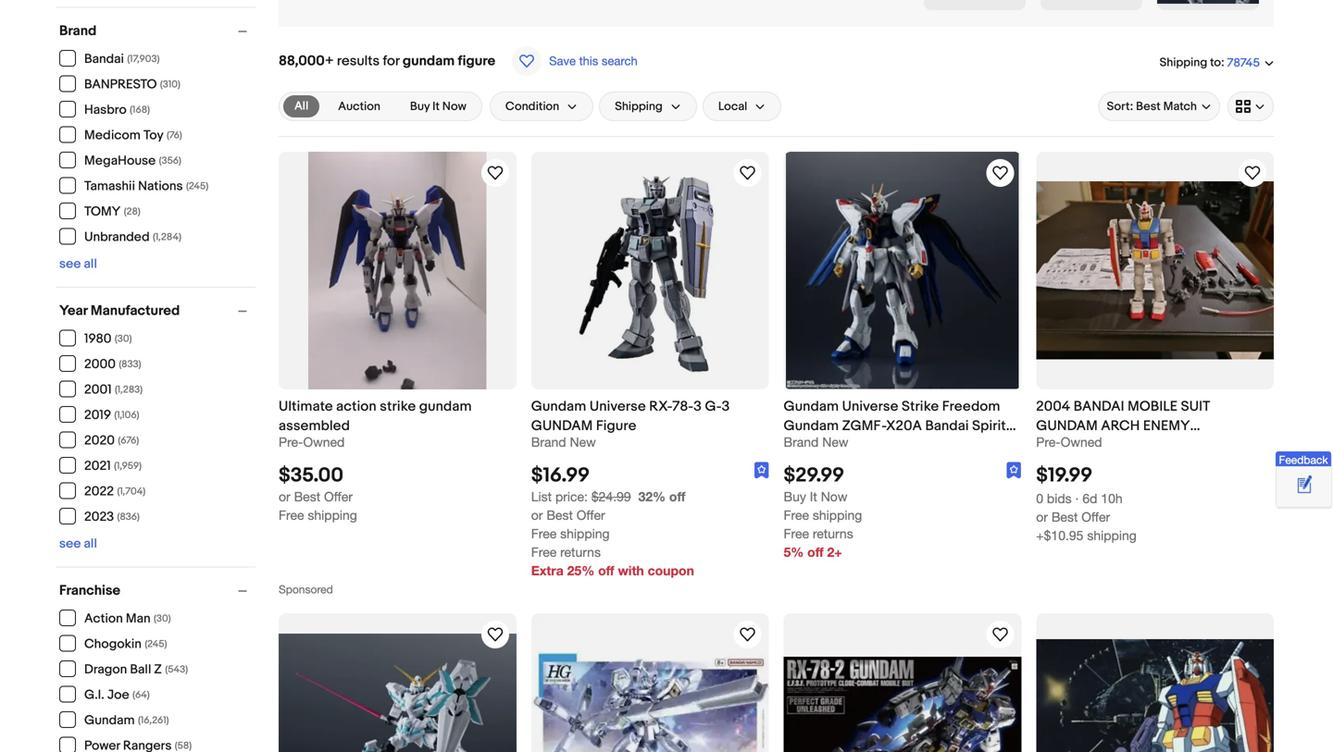 Task type: describe. For each thing, give the bounding box(es) containing it.
enemy
[[1143, 418, 1190, 434]]

best inside $19.99 0 bids · 6d 10h or best offer +$10.95 shipping
[[1052, 510, 1078, 525]]

to
[[1210, 55, 1221, 70]]

shipping inside buy it now free shipping free returns 5% off 2+
[[813, 508, 862, 523]]

spirits
[[972, 418, 1013, 434]]

year
[[59, 303, 88, 319]]

2022 (1,704)
[[84, 484, 146, 500]]

(543)
[[165, 664, 188, 676]]

g-
[[705, 398, 722, 415]]

mobile
[[1128, 398, 1178, 415]]

6d
[[1083, 491, 1097, 506]]

gundam universe strike freedom gundam zgmf-x20a bandai spirits action figure
[[784, 398, 1013, 454]]

gundam up $29.99
[[784, 418, 839, 434]]

misb
[[1101, 457, 1134, 473]]

manufactured
[[91, 303, 180, 319]]

2004 bandai mobile suit gundam arch enemy collectors series rx-78-2 gundam misb
[[1036, 398, 1229, 473]]

brand button
[[59, 23, 256, 39]]

gundam for gundam universe strike freedom gundam zgmf-x20a bandai spirits action figure
[[784, 398, 839, 415]]

watch gundam universe rx-78-3 g-3 gundam figure image
[[736, 162, 759, 184]]

action man (30)
[[84, 611, 171, 627]]

$19.99 0 bids · 6d 10h or best offer +$10.95 shipping
[[1036, 464, 1137, 543]]

5%
[[784, 545, 804, 560]]

2021 (1,959)
[[84, 459, 142, 474]]

(64)
[[132, 690, 150, 702]]

$24.99
[[591, 489, 631, 504]]

bids
[[1047, 491, 1072, 506]]

bandai
[[1074, 398, 1124, 415]]

2004 bandai mobile suit gundam arch enemy collectors series rx-78-2 gundam misb heading
[[1036, 398, 1229, 473]]

$35.00 or best offer free shipping
[[279, 464, 357, 523]]

10h
[[1101, 491, 1123, 506]]

0 horizontal spatial bandai
[[84, 51, 124, 67]]

watch gundam universe rx-0 unicorn gundam (awakened) figure bandai gu-29 image
[[484, 624, 506, 646]]

watch pg perfect grade unleashed rx-78-2 gundam 1/60 model kit bandai hobby image
[[989, 624, 1011, 646]]

hasbro (168)
[[84, 102, 150, 118]]

gundam action figure msia weapon accessory part used ( you pick ) image
[[1036, 640, 1274, 753]]

2020
[[84, 433, 115, 449]]

match
[[1163, 99, 1197, 114]]

0 vertical spatial gundam
[[403, 53, 455, 69]]

gundam universe rx-78-3 g-3 gundam figure image
[[531, 152, 769, 390]]

action inside the gundam universe strike freedom gundam zgmf-x20a bandai spirits action figure
[[784, 437, 826, 454]]

auction link
[[327, 95, 392, 118]]

hasbro
[[84, 102, 127, 118]]

88,000 + results for gundam figure
[[279, 53, 495, 69]]

gundam (16,261)
[[84, 713, 169, 729]]

(1,704)
[[117, 486, 146, 498]]

gundam inside gundam universe rx-78-3 g-3 gundam figure brand new
[[531, 418, 593, 434]]

best inside list price: $24.99 32% off or best offer free shipping free returns extra 25% off with coupon
[[547, 508, 573, 523]]

franchise
[[59, 583, 120, 599]]

list price: $24.99 32% off or best offer free shipping free returns extra 25% off with coupon
[[531, 489, 694, 579]]

gundam universe rx-78-3 g-3 gundam figure link
[[531, 397, 769, 434]]

2019
[[84, 408, 111, 424]]

ultimate action strike gundam assembled image
[[308, 152, 487, 390]]

bandai inside the gundam universe strike freedom gundam zgmf-x20a bandai spirits action figure
[[925, 418, 969, 434]]

pg perfect grade unleashed rx-78-2 gundam 1/60 model kit bandai hobby image
[[784, 657, 1021, 753]]

ultimate action strike gundam assembled pre-owned
[[279, 398, 472, 450]]

2019 (1,106)
[[84, 408, 139, 424]]

(1,106)
[[114, 410, 139, 422]]

megahouse (356)
[[84, 153, 181, 169]]

(1,959)
[[114, 461, 142, 473]]

buy it now free shipping free returns 5% off 2+
[[784, 489, 862, 560]]

for
[[383, 53, 400, 69]]

none text field containing list price:
[[531, 489, 631, 504]]

returns inside buy it now free shipping free returns 5% off 2+
[[813, 526, 853, 542]]

2 pre- from the left
[[1036, 434, 1061, 450]]

rx- inside gundam universe rx-78-3 g-3 gundam figure brand new
[[649, 398, 672, 415]]

see for brand
[[59, 256, 81, 272]]

hgtwfm 1/144 #26 gundam calibarn model kit bandai hobby image
[[531, 614, 769, 753]]

shipping button
[[599, 92, 697, 121]]

78745
[[1227, 56, 1260, 70]]

local button
[[702, 92, 782, 121]]

strike
[[902, 398, 939, 415]]

strike
[[380, 398, 416, 415]]

assembled
[[279, 418, 350, 434]]

1980 (30)
[[84, 331, 132, 347]]

(310)
[[160, 79, 180, 91]]

watch ultimate action strike gundam assembled image
[[484, 162, 506, 184]]

2 owned from the left
[[1061, 434, 1102, 450]]

(245) inside tamashii nations (245)
[[186, 181, 208, 193]]

buy for buy it now free shipping free returns 5% off 2+
[[784, 489, 806, 504]]

all link
[[283, 95, 320, 118]]

2 3 from the left
[[722, 398, 730, 415]]

chogokin (245)
[[84, 637, 167, 653]]

dragon
[[84, 662, 127, 678]]

zgmf-
[[842, 418, 886, 434]]

watch hgtwfm 1/144 #26 gundam calibarn model kit bandai hobby image
[[736, 624, 759, 646]]

$35.00
[[279, 464, 343, 488]]

it for buy it now
[[432, 99, 440, 114]]

local
[[718, 99, 747, 114]]

condition button
[[490, 92, 594, 121]]

78- inside 2004 bandai mobile suit gundam arch enemy collectors series rx-78-2 gundam misb
[[1200, 437, 1221, 454]]

$16.99
[[531, 464, 590, 488]]

$19.99
[[1036, 464, 1093, 488]]

2001 (1,283)
[[84, 382, 143, 398]]

(30) inside action man (30)
[[154, 613, 171, 625]]

gundam universe strike freedom gundam zgmf-x20a bandai spirits action figure image
[[786, 152, 1019, 390]]

2+
[[827, 545, 842, 560]]

medicom
[[84, 128, 141, 143]]

(76)
[[167, 130, 182, 142]]

x20a
[[886, 418, 922, 434]]

gundam universe strike freedom gundam zgmf-x20a bandai spirits action figure heading
[[784, 398, 1016, 454]]

2000 (833)
[[84, 357, 141, 373]]

universe for rx-
[[590, 398, 646, 415]]

pre-owned
[[1036, 434, 1102, 450]]

ultimate action strike gundam assembled link
[[279, 397, 516, 434]]

gundam universe rx-0 unicorn gundam (awakened) figure bandai gu-29 image
[[279, 634, 516, 753]]

extra
[[531, 563, 564, 579]]

with
[[618, 563, 644, 579]]

watch gundam universe strike freedom gundam zgmf-x20a bandai spirits action figure image
[[989, 162, 1011, 184]]

gundam universe rx-78-3 g-3 gundam figure brand new
[[531, 398, 730, 450]]

+
[[325, 53, 334, 69]]

results
[[337, 53, 380, 69]]

list
[[531, 489, 552, 504]]

brand inside gundam universe rx-78-3 g-3 gundam figure brand new
[[531, 434, 566, 450]]

gundam universe strike freedom gundam zgmf-x20a bandai spirits action figure link
[[784, 397, 1021, 454]]

0 vertical spatial off
[[669, 489, 685, 504]]

2004
[[1036, 398, 1070, 415]]

2022
[[84, 484, 114, 500]]

figure inside the gundam universe strike freedom gundam zgmf-x20a bandai spirits action figure
[[829, 437, 870, 454]]

sort:
[[1107, 99, 1133, 114]]

ultimate
[[279, 398, 333, 415]]



Task type: vqa. For each thing, say whether or not it's contained in the screenshot.
Free In-store Pickup checkbox
no



Task type: locate. For each thing, give the bounding box(es) containing it.
gundam up brand new
[[784, 398, 839, 415]]

brand for brand
[[59, 23, 96, 39]]

1 horizontal spatial (30)
[[154, 613, 171, 625]]

1 horizontal spatial bandai
[[925, 418, 969, 434]]

this
[[579, 54, 598, 68]]

1 vertical spatial (245)
[[145, 639, 167, 651]]

or down 0
[[1036, 510, 1048, 525]]

shipping inside $35.00 or best offer free shipping
[[308, 508, 357, 523]]

0 vertical spatial see all button
[[59, 256, 97, 272]]

watch 2004 bandai mobile suit gundam arch enemy collectors series rx-78-2 gundam misb image
[[1241, 162, 1264, 184]]

tomy
[[84, 204, 121, 220]]

owned up $35.00 at the bottom of the page
[[303, 434, 345, 450]]

2 horizontal spatial off
[[807, 545, 824, 560]]

owned
[[303, 434, 345, 450], [1061, 434, 1102, 450]]

owned up $19.99
[[1061, 434, 1102, 450]]

rx- left g- at the right of the page
[[649, 398, 672, 415]]

(30) inside 1980 (30)
[[115, 333, 132, 345]]

or inside $35.00 or best offer free shipping
[[279, 489, 290, 504]]

All selected text field
[[294, 98, 308, 115]]

pre- inside ultimate action strike gundam assembled pre-owned
[[279, 434, 303, 450]]

gundam for gundam universe rx-78-3 g-3 gundam figure brand new
[[531, 398, 586, 415]]

78- left g- at the right of the page
[[672, 398, 694, 415]]

tomy (28)
[[84, 204, 140, 220]]

25%
[[567, 563, 595, 579]]

0 vertical spatial it
[[432, 99, 440, 114]]

0 horizontal spatial 3
[[694, 398, 702, 415]]

action up $29.99
[[784, 437, 826, 454]]

off left with
[[598, 563, 614, 579]]

78- down suit
[[1200, 437, 1221, 454]]

1 horizontal spatial brand
[[531, 434, 566, 450]]

0 horizontal spatial new
[[570, 434, 596, 450]]

shipping for shipping
[[615, 99, 663, 114]]

gundam right strike
[[419, 398, 472, 415]]

it inside buy it now free shipping free returns 5% off 2+
[[810, 489, 817, 504]]

now for buy it now free shipping free returns 5% off 2+
[[821, 489, 847, 504]]

1 vertical spatial see all
[[59, 536, 97, 552]]

save
[[549, 54, 576, 68]]

1 horizontal spatial returns
[[813, 526, 853, 542]]

all for year manufactured
[[84, 536, 97, 552]]

2 horizontal spatial brand
[[784, 434, 819, 450]]

0 horizontal spatial owned
[[303, 434, 345, 450]]

1 vertical spatial returns
[[560, 545, 601, 560]]

freedom
[[942, 398, 1000, 415]]

1 horizontal spatial buy
[[784, 489, 806, 504]]

price:
[[555, 489, 588, 504]]

offer down 6d
[[1082, 510, 1110, 525]]

0 vertical spatial all
[[84, 256, 97, 272]]

1 horizontal spatial owned
[[1061, 434, 1102, 450]]

1 3 from the left
[[694, 398, 702, 415]]

2 universe from the left
[[842, 398, 898, 415]]

1 vertical spatial rx-
[[1177, 437, 1200, 454]]

buy down 88,000 + results for gundam figure
[[410, 99, 430, 114]]

see up "franchise"
[[59, 536, 81, 552]]

shipping down 10h
[[1087, 528, 1137, 543]]

0 vertical spatial (30)
[[115, 333, 132, 345]]

best down price: at the left of page
[[547, 508, 573, 523]]

0 vertical spatial shipping
[[1160, 55, 1207, 70]]

brand new
[[784, 434, 848, 450]]

1 vertical spatial see
[[59, 536, 81, 552]]

2 horizontal spatial offer
[[1082, 510, 1110, 525]]

gundam right for
[[403, 53, 455, 69]]

0 horizontal spatial shipping
[[615, 99, 663, 114]]

gundam up the $16.99
[[531, 418, 593, 434]]

see all
[[59, 256, 97, 272], [59, 536, 97, 552]]

or inside list price: $24.99 32% off or best offer free shipping free returns extra 25% off with coupon
[[531, 508, 543, 523]]

universe up the $16.99
[[590, 398, 646, 415]]

g.i.
[[84, 688, 104, 704]]

all for brand
[[84, 256, 97, 272]]

1 see from the top
[[59, 256, 81, 272]]

shipping down the search
[[615, 99, 663, 114]]

shipping for shipping to : 78745
[[1160, 55, 1207, 70]]

1 vertical spatial figure
[[829, 437, 870, 454]]

(30) right man
[[154, 613, 171, 625]]

1 vertical spatial 78-
[[1200, 437, 1221, 454]]

universe for strike
[[842, 398, 898, 415]]

1980
[[84, 331, 112, 347]]

see up year
[[59, 256, 81, 272]]

or inside $19.99 0 bids · 6d 10h or best offer +$10.95 shipping
[[1036, 510, 1048, 525]]

it down 88,000 + results for gundam figure
[[432, 99, 440, 114]]

shipping left to
[[1160, 55, 1207, 70]]

off left 2+
[[807, 545, 824, 560]]

2 see all from the top
[[59, 536, 97, 552]]

best inside $35.00 or best offer free shipping
[[294, 489, 320, 504]]

nations
[[138, 179, 183, 194]]

ultimate action strike gundam assembled heading
[[279, 398, 472, 434]]

1 horizontal spatial 3
[[722, 398, 730, 415]]

action
[[336, 398, 377, 415]]

$29.99
[[784, 464, 844, 488]]

(17,903)
[[127, 53, 160, 65]]

(1,283)
[[115, 384, 143, 396]]

0 vertical spatial returns
[[813, 526, 853, 542]]

free inside $35.00 or best offer free shipping
[[279, 508, 304, 523]]

None text field
[[531, 489, 631, 504]]

year manufactured
[[59, 303, 180, 319]]

0 horizontal spatial or
[[279, 489, 290, 504]]

1 all from the top
[[84, 256, 97, 272]]

auction
[[338, 99, 380, 114]]

1 horizontal spatial rx-
[[1177, 437, 1200, 454]]

shipping down $35.00 at the bottom of the page
[[308, 508, 357, 523]]

gundam for gundam (16,261)
[[84, 713, 135, 729]]

or down $35.00 at the bottom of the page
[[279, 489, 290, 504]]

it down $29.99
[[810, 489, 817, 504]]

rx- down enemy
[[1177, 437, 1200, 454]]

gundam down the g.i. joe (64)
[[84, 713, 135, 729]]

returns up 25%
[[560, 545, 601, 560]]

rx-
[[649, 398, 672, 415], [1177, 437, 1200, 454]]

2 see from the top
[[59, 536, 81, 552]]

(676)
[[118, 435, 139, 447]]

g.i. joe (64)
[[84, 688, 150, 704]]

gundam down pre-owned
[[1036, 457, 1098, 473]]

returns inside list price: $24.99 32% off or best offer free shipping free returns extra 25% off with coupon
[[560, 545, 601, 560]]

1 horizontal spatial (245)
[[186, 181, 208, 193]]

78-
[[672, 398, 694, 415], [1200, 437, 1221, 454]]

1 vertical spatial buy
[[784, 489, 806, 504]]

it
[[432, 99, 440, 114], [810, 489, 817, 504]]

2
[[1221, 437, 1229, 454]]

(30) right '1980'
[[115, 333, 132, 345]]

0 horizontal spatial universe
[[590, 398, 646, 415]]

1 horizontal spatial action
[[784, 437, 826, 454]]

all down 2023
[[84, 536, 97, 552]]

universe inside gundam universe rx-78-3 g-3 gundam figure brand new
[[590, 398, 646, 415]]

1 see all button from the top
[[59, 256, 97, 272]]

brand
[[59, 23, 96, 39], [531, 434, 566, 450], [784, 434, 819, 450]]

(245) inside chogokin (245)
[[145, 639, 167, 651]]

1 horizontal spatial pre-
[[1036, 434, 1061, 450]]

0 horizontal spatial figure
[[596, 418, 636, 434]]

see
[[59, 256, 81, 272], [59, 536, 81, 552]]

1 horizontal spatial off
[[669, 489, 685, 504]]

all
[[294, 99, 308, 113]]

see all for year manufactured
[[59, 536, 97, 552]]

sort: best match button
[[1099, 92, 1220, 121]]

0 vertical spatial 78-
[[672, 398, 694, 415]]

tamashii nations (245)
[[84, 179, 208, 194]]

shipping
[[308, 508, 357, 523], [813, 508, 862, 523], [560, 526, 610, 542], [1087, 528, 1137, 543]]

0 horizontal spatial action
[[84, 611, 123, 627]]

offer inside list price: $24.99 32% off or best offer free shipping free returns extra 25% off with coupon
[[577, 508, 605, 523]]

2 all from the top
[[84, 536, 97, 552]]

brand up $29.99
[[784, 434, 819, 450]]

see all for brand
[[59, 256, 97, 272]]

new up $29.99
[[822, 434, 848, 450]]

bandai down freedom
[[925, 418, 969, 434]]

bandai up banpresto at the left of page
[[84, 51, 124, 67]]

buy inside buy it now free shipping free returns 5% off 2+
[[784, 489, 806, 504]]

0 horizontal spatial now
[[442, 99, 466, 114]]

0 horizontal spatial buy
[[410, 99, 430, 114]]

pre- down 2004
[[1036, 434, 1061, 450]]

2004 bandai mobile suit gundam arch enemy collectors series rx-78-2 gundam misb image
[[1036, 182, 1274, 360]]

0 vertical spatial rx-
[[649, 398, 672, 415]]

shipping up 2+
[[813, 508, 862, 523]]

returns up 2+
[[813, 526, 853, 542]]

unbranded (1,284)
[[84, 230, 181, 245]]

offer inside $35.00 or best offer free shipping
[[324, 489, 353, 504]]

0 horizontal spatial brand
[[59, 23, 96, 39]]

action up chogokin
[[84, 611, 123, 627]]

1 horizontal spatial 78-
[[1200, 437, 1221, 454]]

gundam universe rx-78-3 g-3 gundam figure heading
[[531, 398, 730, 434]]

listing options selector. gallery view selected. image
[[1236, 99, 1266, 114]]

best inside "dropdown button"
[[1136, 99, 1161, 114]]

1 vertical spatial it
[[810, 489, 817, 504]]

1 horizontal spatial new
[[822, 434, 848, 450]]

2 vertical spatial off
[[598, 563, 614, 579]]

1 universe from the left
[[590, 398, 646, 415]]

best up +$10.95
[[1052, 510, 1078, 525]]

0 vertical spatial (245)
[[186, 181, 208, 193]]

1 horizontal spatial offer
[[577, 508, 605, 523]]

gundam up the $16.99
[[531, 398, 586, 415]]

(245) up z
[[145, 639, 167, 651]]

unbranded
[[84, 230, 150, 245]]

1 horizontal spatial figure
[[829, 437, 870, 454]]

gundam
[[403, 53, 455, 69], [419, 398, 472, 415]]

0 vertical spatial see all
[[59, 256, 97, 272]]

1 vertical spatial (30)
[[154, 613, 171, 625]]

1 horizontal spatial it
[[810, 489, 817, 504]]

0 horizontal spatial rx-
[[649, 398, 672, 415]]

offer inside $19.99 0 bids · 6d 10h or best offer +$10.95 shipping
[[1082, 510, 1110, 525]]

suit
[[1181, 398, 1210, 415]]

shipping to : 78745
[[1160, 55, 1260, 70]]

all down unbranded
[[84, 256, 97, 272]]

1 vertical spatial off
[[807, 545, 824, 560]]

figure inside gundam universe rx-78-3 g-3 gundam figure brand new
[[596, 418, 636, 434]]

banpresto
[[84, 77, 157, 93]]

:
[[1221, 55, 1224, 70]]

z
[[154, 662, 162, 678]]

now down $29.99
[[821, 489, 847, 504]]

series
[[1128, 437, 1174, 454]]

1 vertical spatial action
[[84, 611, 123, 627]]

shipping inside "shipping to : 78745"
[[1160, 55, 1207, 70]]

see all button for brand
[[59, 256, 97, 272]]

see all up year
[[59, 256, 97, 272]]

best down $35.00 at the bottom of the page
[[294, 489, 320, 504]]

1 horizontal spatial or
[[531, 508, 543, 523]]

shipping up 25%
[[560, 526, 610, 542]]

best right sort:
[[1136, 99, 1161, 114]]

buy it now link
[[399, 95, 478, 118]]

universe inside the gundam universe strike freedom gundam zgmf-x20a bandai spirits action figure
[[842, 398, 898, 415]]

78- inside gundam universe rx-78-3 g-3 gundam figure brand new
[[672, 398, 694, 415]]

see for year manufactured
[[59, 536, 81, 552]]

gundam inside gundam universe rx-78-3 g-3 gundam figure brand new
[[531, 398, 586, 415]]

0 horizontal spatial it
[[432, 99, 440, 114]]

new
[[570, 434, 596, 450], [822, 434, 848, 450]]

ball
[[130, 662, 151, 678]]

chogokin
[[84, 637, 142, 653]]

1 vertical spatial gundam
[[419, 398, 472, 415]]

1 vertical spatial shipping
[[615, 99, 663, 114]]

medicom toy (76)
[[84, 128, 182, 143]]

0 vertical spatial action
[[784, 437, 826, 454]]

brand for brand new
[[784, 434, 819, 450]]

1 new from the left
[[570, 434, 596, 450]]

0 horizontal spatial (245)
[[145, 639, 167, 651]]

1 horizontal spatial universe
[[842, 398, 898, 415]]

1 horizontal spatial shipping
[[1160, 55, 1207, 70]]

new up the $16.99
[[570, 434, 596, 450]]

0 vertical spatial now
[[442, 99, 466, 114]]

gundam
[[531, 398, 586, 415], [784, 398, 839, 415], [784, 418, 839, 434], [84, 713, 135, 729]]

owned inside ultimate action strike gundam assembled pre-owned
[[303, 434, 345, 450]]

0 horizontal spatial offer
[[324, 489, 353, 504]]

search
[[602, 54, 638, 68]]

1 vertical spatial now
[[821, 489, 847, 504]]

0 vertical spatial bandai
[[84, 51, 124, 67]]

bandai (17,903)
[[84, 51, 160, 67]]

0 horizontal spatial returns
[[560, 545, 601, 560]]

see all button up year
[[59, 256, 97, 272]]

0 horizontal spatial 78-
[[672, 398, 694, 415]]

save this search button
[[506, 45, 643, 77]]

universe up zgmf-
[[842, 398, 898, 415]]

1 vertical spatial bandai
[[925, 418, 969, 434]]

best
[[1136, 99, 1161, 114], [294, 489, 320, 504], [547, 508, 573, 523], [1052, 510, 1078, 525]]

0 horizontal spatial off
[[598, 563, 614, 579]]

1 vertical spatial all
[[84, 536, 97, 552]]

figure up "$24.99"
[[596, 418, 636, 434]]

now for buy it now
[[442, 99, 466, 114]]

gundam
[[531, 418, 593, 434], [1036, 418, 1098, 434], [1036, 457, 1098, 473]]

1 pre- from the left
[[279, 434, 303, 450]]

1 owned from the left
[[303, 434, 345, 450]]

man
[[126, 611, 151, 627]]

0 horizontal spatial (30)
[[115, 333, 132, 345]]

offer down price: at the left of page
[[577, 508, 605, 523]]

pre- down ultimate
[[279, 434, 303, 450]]

1 see all from the top
[[59, 256, 97, 272]]

shipping inside shipping dropdown button
[[615, 99, 663, 114]]

off inside buy it now free shipping free returns 5% off 2+
[[807, 545, 824, 560]]

+$10.95
[[1036, 528, 1084, 543]]

buy for buy it now
[[410, 99, 430, 114]]

3
[[694, 398, 702, 415], [722, 398, 730, 415]]

it for buy it now free shipping free returns 5% off 2+
[[810, 489, 817, 504]]

2 see all button from the top
[[59, 536, 97, 552]]

0 horizontal spatial pre-
[[279, 434, 303, 450]]

new inside gundam universe rx-78-3 g-3 gundam figure brand new
[[570, 434, 596, 450]]

brand up the $16.99
[[531, 434, 566, 450]]

2004 bandai mobile suit gundam arch enemy collectors series rx-78-2 gundam misb link
[[1036, 397, 1274, 473]]

or
[[279, 489, 290, 504], [531, 508, 543, 523], [1036, 510, 1048, 525]]

see all button for year manufactured
[[59, 536, 97, 552]]

see all button down 2023
[[59, 536, 97, 552]]

0 vertical spatial figure
[[596, 418, 636, 434]]

1 vertical spatial see all button
[[59, 536, 97, 552]]

franchise button
[[59, 583, 256, 599]]

brand up bandai (17,903)
[[59, 23, 96, 39]]

collectors
[[1036, 437, 1125, 454]]

0 vertical spatial buy
[[410, 99, 430, 114]]

(245)
[[186, 181, 208, 193], [145, 639, 167, 651]]

2 new from the left
[[822, 434, 848, 450]]

shipping inside $19.99 0 bids · 6d 10h or best offer +$10.95 shipping
[[1087, 528, 1137, 543]]

see all down 2023
[[59, 536, 97, 552]]

(16,261)
[[138, 715, 169, 727]]

2021
[[84, 459, 111, 474]]

buy down $29.99
[[784, 489, 806, 504]]

2 horizontal spatial or
[[1036, 510, 1048, 525]]

now down figure
[[442, 99, 466, 114]]

rx- inside 2004 bandai mobile suit gundam arch enemy collectors series rx-78-2 gundam misb
[[1177, 437, 1200, 454]]

1 horizontal spatial now
[[821, 489, 847, 504]]

0 vertical spatial see
[[59, 256, 81, 272]]

(245) right nations
[[186, 181, 208, 193]]

gundam inside ultimate action strike gundam assembled pre-owned
[[419, 398, 472, 415]]

now inside buy it now free shipping free returns 5% off 2+
[[821, 489, 847, 504]]

tamashii
[[84, 179, 135, 194]]

joe
[[107, 688, 129, 704]]

(168)
[[130, 104, 150, 116]]

gundam up "collectors"
[[1036, 418, 1098, 434]]

off right 32%
[[669, 489, 685, 504]]

shipping inside list price: $24.99 32% off or best offer free shipping free returns extra 25% off with coupon
[[560, 526, 610, 542]]

figure down zgmf-
[[829, 437, 870, 454]]

or down list
[[531, 508, 543, 523]]

·
[[1075, 491, 1079, 506]]

offer down $35.00 at the bottom of the page
[[324, 489, 353, 504]]



